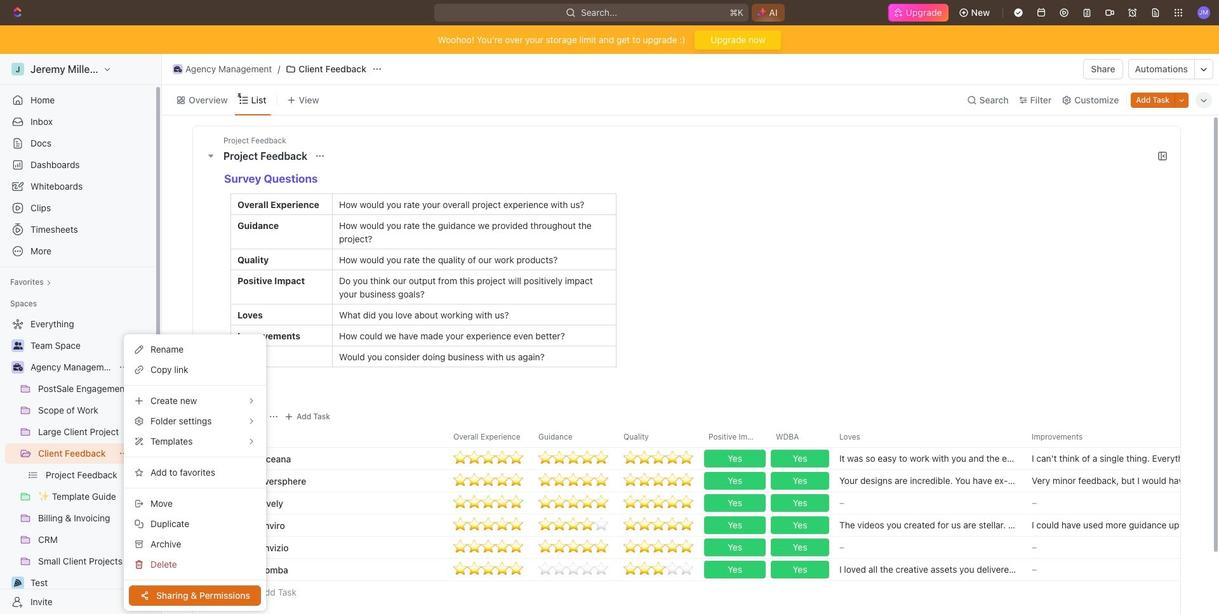 Task type: describe. For each thing, give the bounding box(es) containing it.
1 quality custom field. :3 .of. 5 element from the left
[[624, 564, 638, 578]]

2 guidance custom field. :4 .of. 5 element from the left
[[553, 519, 567, 533]]

4 guidance custom field. :4 .of. 5 element from the left
[[581, 519, 595, 533]]

3 quality custom field. :3 .of. 5 element from the left
[[652, 564, 666, 578]]



Task type: locate. For each thing, give the bounding box(es) containing it.
1 guidance custom field. :4 .of. 5 element from the left
[[539, 519, 553, 533]]

tree
[[5, 314, 149, 615]]

business time image
[[13, 364, 23, 372]]

sidebar navigation
[[0, 54, 162, 615]]

business time image
[[174, 66, 182, 72]]

overall experience custom field. :5 .of. 5 element
[[454, 452, 468, 466], [468, 452, 482, 466], [482, 452, 495, 466], [495, 452, 509, 466], [509, 452, 523, 466], [454, 475, 468, 489], [468, 475, 482, 489], [482, 475, 495, 489], [495, 475, 509, 489], [509, 475, 523, 489], [454, 497, 468, 511], [468, 497, 482, 511], [482, 497, 495, 511], [495, 497, 509, 511], [509, 497, 523, 511], [454, 519, 468, 533], [468, 519, 482, 533], [482, 519, 495, 533], [495, 519, 509, 533], [509, 519, 523, 533], [454, 541, 468, 555], [468, 541, 482, 555], [482, 541, 495, 555], [495, 541, 509, 555], [509, 541, 523, 555], [454, 564, 468, 578], [468, 564, 482, 578], [482, 564, 495, 578], [495, 564, 509, 578], [509, 564, 523, 578]]

quality custom field. :3 .of. 5 element
[[624, 564, 638, 578], [638, 564, 652, 578], [652, 564, 666, 578]]

guidance custom field. :4 .of. 5 element
[[539, 519, 553, 533], [553, 519, 567, 533], [567, 519, 581, 533], [581, 519, 595, 533]]

2 quality custom field. :3 .of. 5 element from the left
[[638, 564, 652, 578]]

quality custom field. :5 .of. 5 element
[[624, 452, 638, 466], [638, 452, 652, 466], [652, 452, 666, 466], [666, 452, 680, 466], [680, 452, 694, 466], [624, 475, 638, 489], [638, 475, 652, 489], [652, 475, 666, 489], [666, 475, 680, 489], [680, 475, 694, 489], [624, 497, 638, 511], [638, 497, 652, 511], [652, 497, 666, 511], [666, 497, 680, 511], [680, 497, 694, 511], [624, 519, 638, 533], [638, 519, 652, 533], [652, 519, 666, 533], [666, 519, 680, 533], [680, 519, 694, 533], [624, 541, 638, 555], [638, 541, 652, 555], [652, 541, 666, 555], [666, 541, 680, 555], [680, 541, 694, 555]]

3 guidance custom field. :4 .of. 5 element from the left
[[567, 519, 581, 533]]

guidance custom field. :5 .of. 5 element
[[539, 452, 553, 466], [553, 452, 567, 466], [567, 452, 581, 466], [581, 452, 595, 466], [595, 452, 609, 466], [539, 475, 553, 489], [553, 475, 567, 489], [567, 475, 581, 489], [581, 475, 595, 489], [595, 475, 609, 489], [539, 497, 553, 511], [553, 497, 567, 511], [567, 497, 581, 511], [581, 497, 595, 511], [595, 497, 609, 511], [539, 541, 553, 555], [553, 541, 567, 555], [567, 541, 581, 555], [581, 541, 595, 555], [595, 541, 609, 555]]

tree inside sidebar navigation
[[5, 314, 149, 615]]



Task type: vqa. For each thing, say whether or not it's contained in the screenshot.
fourth Guidance Custom Field. :4 .of. 5 element from the left
yes



